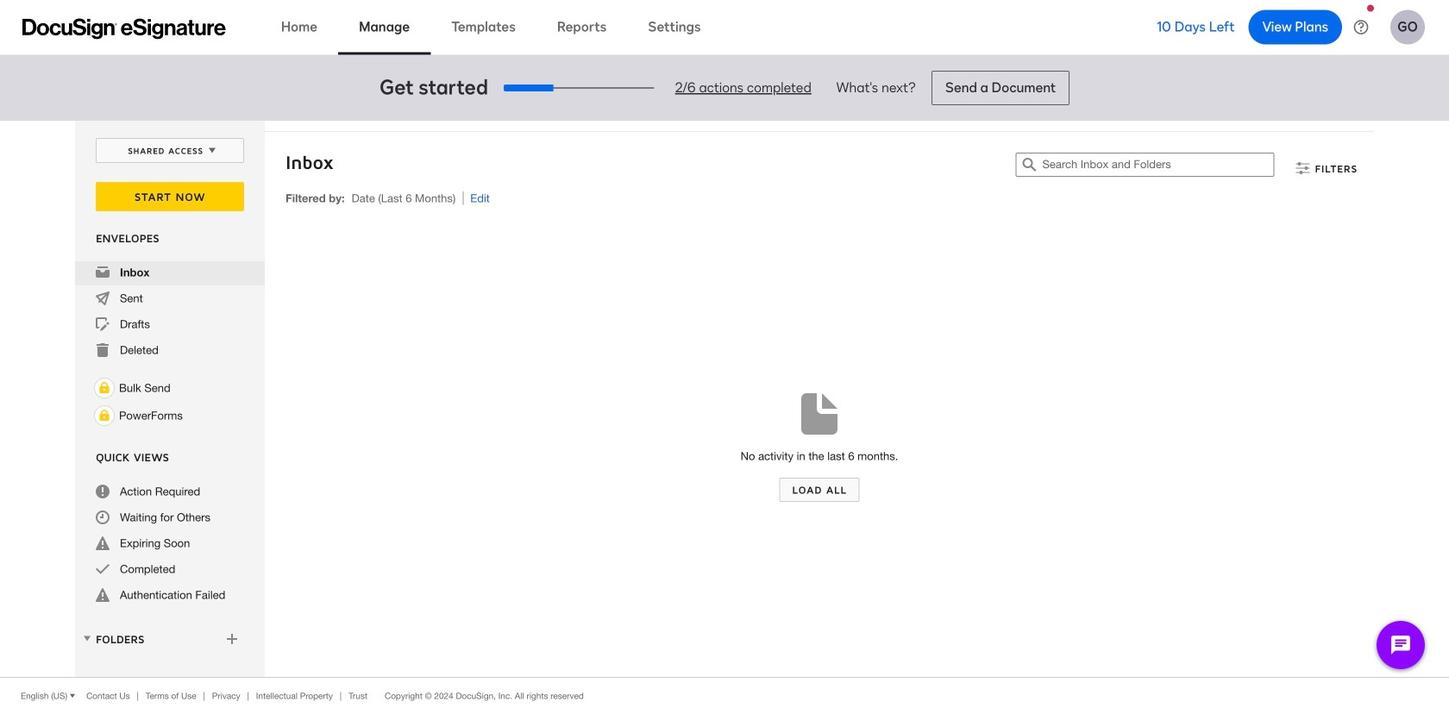 Task type: locate. For each thing, give the bounding box(es) containing it.
1 lock image from the top
[[94, 378, 115, 399]]

lock image
[[94, 378, 115, 399], [94, 405, 115, 426]]

1 vertical spatial lock image
[[94, 405, 115, 426]]

more info region
[[0, 677, 1449, 714]]

completed image
[[96, 562, 110, 576]]

view folders image
[[80, 632, 94, 646]]

clock image
[[96, 511, 110, 525]]

sent image
[[96, 292, 110, 305]]

alert image
[[96, 537, 110, 550]]

inbox image
[[96, 266, 110, 280]]

Search Inbox and Folders text field
[[1043, 154, 1274, 176]]

secondary navigation region
[[75, 121, 1379, 677]]

0 vertical spatial lock image
[[94, 378, 115, 399]]



Task type: describe. For each thing, give the bounding box(es) containing it.
2 lock image from the top
[[94, 405, 115, 426]]

draft image
[[96, 317, 110, 331]]

trash image
[[96, 343, 110, 357]]

action required image
[[96, 485, 110, 499]]

docusign esignature image
[[22, 19, 226, 39]]

alert image
[[96, 588, 110, 602]]



Task type: vqa. For each thing, say whether or not it's contained in the screenshot.
radio
no



